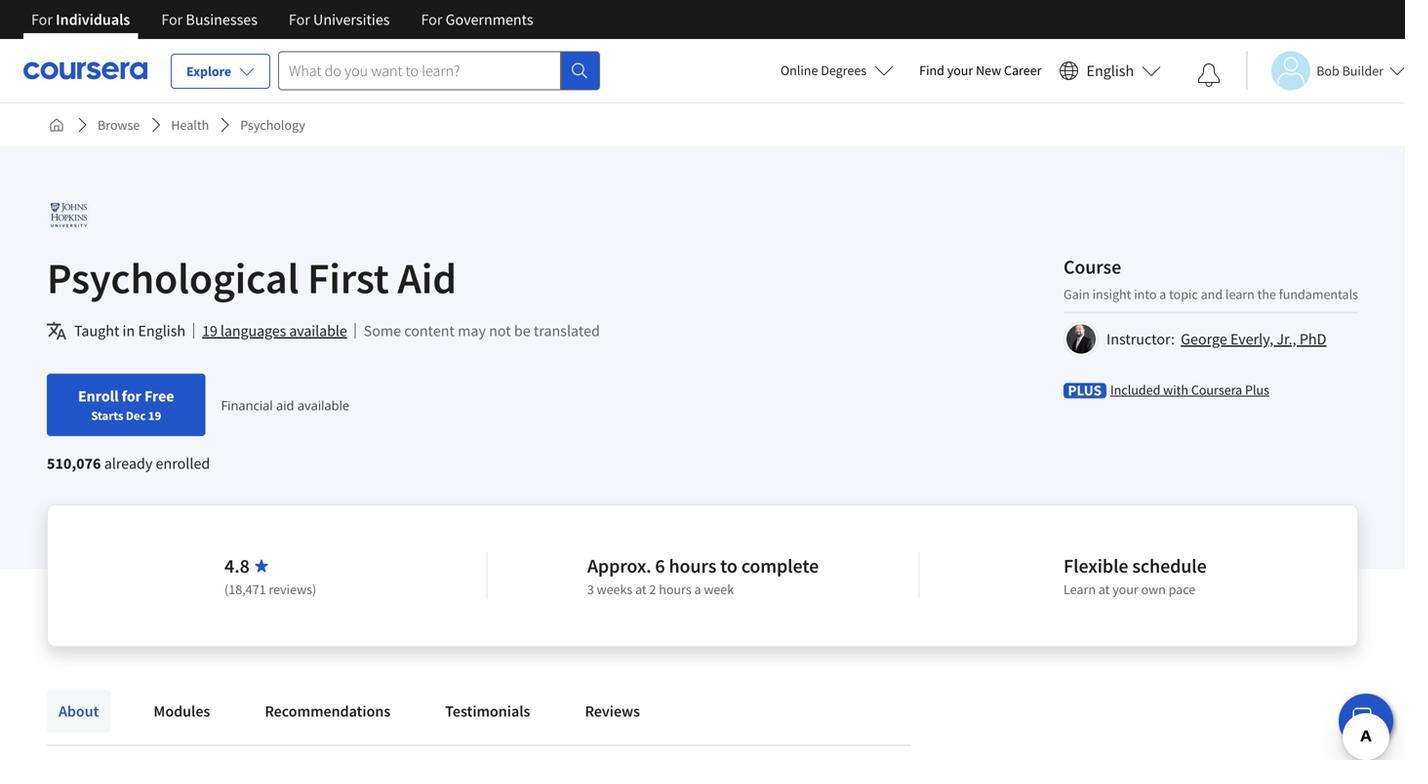 Task type: vqa. For each thing, say whether or not it's contained in the screenshot.
learn
yes



Task type: describe. For each thing, give the bounding box(es) containing it.
insight
[[1093, 286, 1132, 303]]

testimonials link
[[434, 690, 542, 733]]

free
[[144, 387, 174, 406]]

dec
[[126, 408, 146, 424]]

psychological
[[47, 251, 299, 305]]

financial aid available
[[221, 397, 350, 414]]

a inside the approx. 6 hours to complete 3 weeks at 2 hours a week
[[695, 581, 701, 598]]

0 vertical spatial hours
[[669, 554, 717, 578]]

flexible
[[1064, 554, 1129, 578]]

bob
[[1317, 62, 1340, 80]]

for for governments
[[421, 10, 443, 29]]

universities
[[313, 10, 390, 29]]

6
[[655, 554, 665, 578]]

for governments
[[421, 10, 534, 29]]

19 inside enroll for free starts dec 19
[[148, 408, 161, 424]]

included with coursera plus link
[[1111, 380, 1270, 400]]

course gain insight into a topic and learn the fundamentals
[[1064, 255, 1359, 303]]

week
[[704, 581, 734, 598]]

3
[[587, 581, 594, 598]]

instructor:
[[1107, 329, 1175, 349]]

to
[[720, 554, 738, 578]]

phd
[[1300, 329, 1327, 349]]

recommendations
[[265, 702, 391, 721]]

approx. 6 hours to complete 3 weeks at 2 hours a week
[[587, 554, 819, 598]]

coursera image
[[23, 55, 147, 86]]

psychological first aid
[[47, 251, 457, 305]]

your inside flexible schedule learn at your own pace
[[1113, 581, 1139, 598]]

for for individuals
[[31, 10, 53, 29]]

bob builder
[[1317, 62, 1384, 80]]

chat with us image
[[1351, 706, 1382, 737]]

individuals
[[56, 10, 130, 29]]

johns hopkins university image
[[47, 193, 91, 237]]

home image
[[49, 117, 64, 133]]

aid
[[276, 397, 294, 414]]

own
[[1142, 581, 1166, 598]]

find
[[920, 61, 945, 79]]

for for businesses
[[161, 10, 183, 29]]

some content may not be translated
[[364, 321, 600, 341]]

0 horizontal spatial english
[[138, 321, 186, 341]]

pace
[[1169, 581, 1196, 598]]

at inside flexible schedule learn at your own pace
[[1099, 581, 1110, 598]]

1 vertical spatial hours
[[659, 581, 692, 598]]

0 horizontal spatial your
[[948, 61, 973, 79]]

bob builder button
[[1247, 51, 1406, 90]]

with
[[1164, 381, 1189, 399]]

enroll for free starts dec 19
[[78, 387, 174, 424]]

online degrees button
[[765, 49, 910, 92]]

for
[[122, 387, 141, 406]]

fundamentals
[[1279, 286, 1359, 303]]

included with coursera plus
[[1111, 381, 1270, 399]]

george everly, jr., phd image
[[1067, 325, 1096, 354]]

gain
[[1064, 286, 1090, 303]]

complete
[[742, 554, 819, 578]]

learn
[[1064, 581, 1096, 598]]

show notifications image
[[1198, 63, 1221, 87]]

explore
[[186, 62, 231, 80]]

george
[[1181, 329, 1228, 349]]

testimonials
[[445, 702, 530, 721]]

available for 19 languages available
[[289, 321, 347, 341]]

jr.,
[[1277, 329, 1297, 349]]

starts
[[91, 408, 123, 424]]

modules
[[154, 702, 210, 721]]

about
[[59, 702, 99, 721]]

english button
[[1052, 39, 1170, 102]]

find your new career link
[[910, 59, 1052, 83]]

plus
[[1246, 381, 1270, 399]]

banner navigation
[[16, 0, 549, 39]]

flexible schedule learn at your own pace
[[1064, 554, 1207, 598]]

510,076 already enrolled
[[47, 454, 210, 473]]

reviews link
[[573, 690, 652, 733]]

health
[[171, 116, 209, 134]]

already
[[104, 454, 153, 473]]

(18,471 reviews)
[[225, 581, 316, 598]]

into
[[1134, 286, 1157, 303]]

reviews)
[[269, 581, 316, 598]]



Task type: locate. For each thing, give the bounding box(es) containing it.
available for financial aid available
[[298, 397, 350, 414]]

19
[[202, 321, 218, 341], [148, 408, 161, 424]]

19 left languages
[[202, 321, 218, 341]]

governments
[[446, 10, 534, 29]]

4.8
[[225, 554, 250, 578]]

psychology
[[240, 116, 305, 134]]

be
[[514, 321, 531, 341]]

content
[[404, 321, 455, 341]]

for businesses
[[161, 10, 258, 29]]

0 horizontal spatial a
[[695, 581, 701, 598]]

the
[[1258, 286, 1277, 303]]

health link
[[163, 107, 217, 143]]

1 vertical spatial 19
[[148, 408, 161, 424]]

for universities
[[289, 10, 390, 29]]

1 vertical spatial your
[[1113, 581, 1139, 598]]

0 vertical spatial your
[[948, 61, 973, 79]]

your
[[948, 61, 973, 79], [1113, 581, 1139, 598]]

schedule
[[1133, 554, 1207, 578]]

degrees
[[821, 61, 867, 79]]

a left week
[[695, 581, 701, 598]]

(18,471
[[225, 581, 266, 598]]

available down first in the top of the page
[[289, 321, 347, 341]]

your right find
[[948, 61, 973, 79]]

explore button
[[171, 54, 270, 89]]

1 horizontal spatial at
[[1099, 581, 1110, 598]]

hours right 6
[[669, 554, 717, 578]]

instructor: george everly, jr., phd
[[1107, 329, 1327, 349]]

19 languages available
[[202, 321, 347, 341]]

a
[[1160, 286, 1167, 303], [695, 581, 701, 598]]

english right the in
[[138, 321, 186, 341]]

financial aid available button
[[221, 397, 350, 414]]

19 languages available button
[[202, 319, 347, 343]]

english
[[1087, 61, 1134, 81], [138, 321, 186, 341]]

for individuals
[[31, 10, 130, 29]]

in
[[123, 321, 135, 341]]

at inside the approx. 6 hours to complete 3 weeks at 2 hours a week
[[636, 581, 647, 598]]

approx.
[[587, 554, 652, 578]]

at left 2
[[636, 581, 647, 598]]

19 right dec on the left of the page
[[148, 408, 161, 424]]

enroll
[[78, 387, 119, 406]]

psychology link
[[233, 107, 313, 143]]

available
[[289, 321, 347, 341], [298, 397, 350, 414]]

modules link
[[142, 690, 222, 733]]

online degrees
[[781, 61, 867, 79]]

not
[[489, 321, 511, 341]]

learn
[[1226, 286, 1255, 303]]

included
[[1111, 381, 1161, 399]]

online
[[781, 61, 818, 79]]

builder
[[1343, 62, 1384, 80]]

businesses
[[186, 10, 258, 29]]

2 at from the left
[[1099, 581, 1110, 598]]

some
[[364, 321, 401, 341]]

george everly, jr., phd link
[[1181, 329, 1327, 349]]

1 vertical spatial english
[[138, 321, 186, 341]]

weeks
[[597, 581, 633, 598]]

0 vertical spatial 19
[[202, 321, 218, 341]]

1 at from the left
[[636, 581, 647, 598]]

your left own
[[1113, 581, 1139, 598]]

about link
[[47, 690, 111, 733]]

everly,
[[1231, 329, 1274, 349]]

1 horizontal spatial a
[[1160, 286, 1167, 303]]

translated
[[534, 321, 600, 341]]

financial
[[221, 397, 273, 414]]

at
[[636, 581, 647, 598], [1099, 581, 1110, 598]]

3 for from the left
[[289, 10, 310, 29]]

for left businesses
[[161, 10, 183, 29]]

a right into
[[1160, 286, 1167, 303]]

hours
[[669, 554, 717, 578], [659, 581, 692, 598]]

for left universities
[[289, 10, 310, 29]]

1 horizontal spatial english
[[1087, 61, 1134, 81]]

taught in english
[[74, 321, 186, 341]]

0 horizontal spatial at
[[636, 581, 647, 598]]

find your new career
[[920, 61, 1042, 79]]

enrolled
[[156, 454, 210, 473]]

career
[[1004, 61, 1042, 79]]

topic
[[1169, 286, 1198, 303]]

browse
[[98, 116, 140, 134]]

and
[[1201, 286, 1223, 303]]

19 inside button
[[202, 321, 218, 341]]

1 horizontal spatial your
[[1113, 581, 1139, 598]]

english inside button
[[1087, 61, 1134, 81]]

for
[[31, 10, 53, 29], [161, 10, 183, 29], [289, 10, 310, 29], [421, 10, 443, 29]]

reviews
[[585, 702, 640, 721]]

a inside course gain insight into a topic and learn the fundamentals
[[1160, 286, 1167, 303]]

4 for from the left
[[421, 10, 443, 29]]

1 vertical spatial a
[[695, 581, 701, 598]]

for for universities
[[289, 10, 310, 29]]

at right learn
[[1099, 581, 1110, 598]]

browse link
[[90, 107, 148, 143]]

hours right 2
[[659, 581, 692, 598]]

english right career
[[1087, 61, 1134, 81]]

aid
[[398, 251, 457, 305]]

available right aid
[[298, 397, 350, 414]]

may
[[458, 321, 486, 341]]

What do you want to learn? text field
[[278, 51, 561, 90]]

new
[[976, 61, 1002, 79]]

None search field
[[278, 51, 600, 90]]

510,076
[[47, 454, 101, 473]]

1 horizontal spatial 19
[[202, 321, 218, 341]]

languages
[[221, 321, 286, 341]]

for left individuals
[[31, 10, 53, 29]]

0 vertical spatial available
[[289, 321, 347, 341]]

for up what do you want to learn? text field at top left
[[421, 10, 443, 29]]

coursera plus image
[[1064, 383, 1107, 399]]

first
[[308, 251, 389, 305]]

0 horizontal spatial 19
[[148, 408, 161, 424]]

taught
[[74, 321, 119, 341]]

course
[[1064, 255, 1122, 279]]

2 for from the left
[[161, 10, 183, 29]]

1 vertical spatial available
[[298, 397, 350, 414]]

available inside the 19 languages available button
[[289, 321, 347, 341]]

0 vertical spatial a
[[1160, 286, 1167, 303]]

1 for from the left
[[31, 10, 53, 29]]

0 vertical spatial english
[[1087, 61, 1134, 81]]

recommendations link
[[253, 690, 402, 733]]



